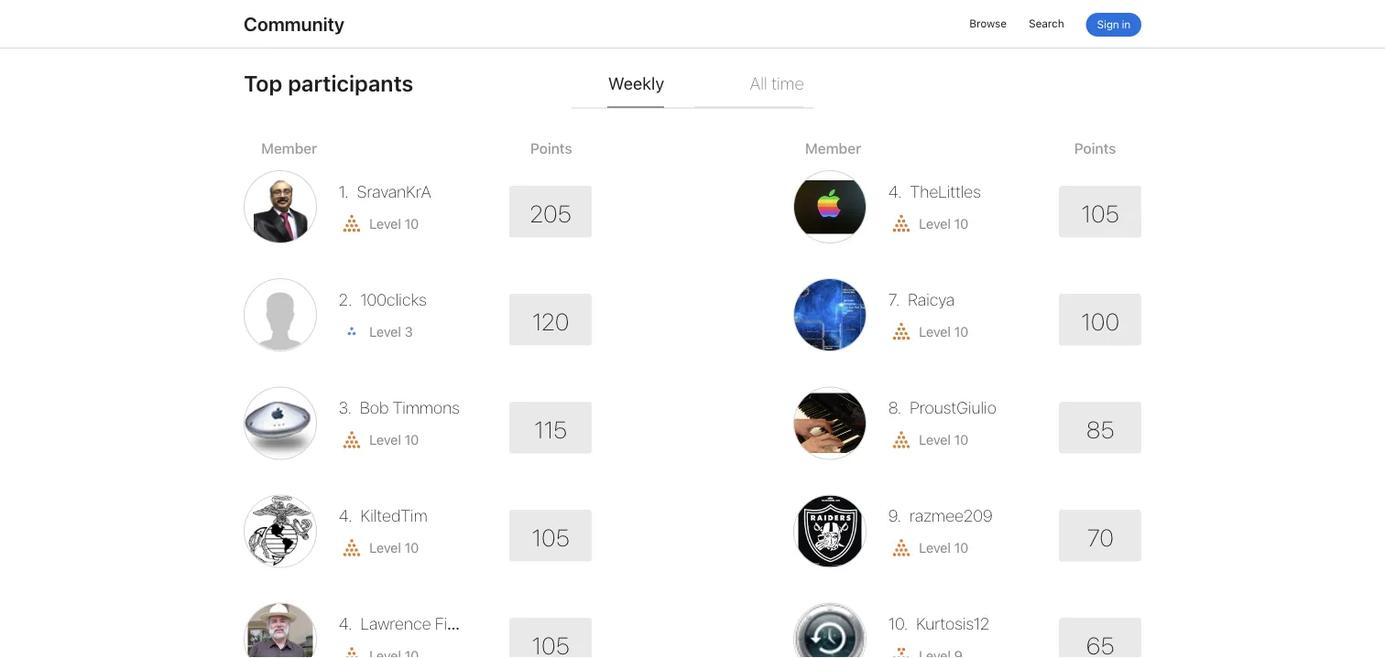 Task type: describe. For each thing, give the bounding box(es) containing it.
1 member from the left
[[261, 139, 317, 157]]

sravankra
[[357, 182, 431, 202]]

85
[[1086, 416, 1115, 445]]

8. proustgiulio
[[888, 399, 997, 418]]

3. bob timmons
[[339, 399, 460, 418]]

100clicks
[[360, 290, 427, 310]]

3.
[[339, 399, 352, 418]]

205
[[530, 200, 572, 228]]

level 10 for razmee209
[[919, 540, 969, 556]]

10 image for 205
[[339, 212, 365, 235]]

razmee209 button
[[906, 507, 993, 526]]

level 3
[[369, 324, 413, 340]]

bob timmons button
[[356, 399, 460, 418]]

105 for thelittles
[[1081, 200, 1119, 228]]

level 10 for thelittles
[[919, 215, 969, 232]]

level 10 for bob
[[369, 432, 419, 448]]

kiltedtim button
[[357, 507, 427, 526]]

4. for 4. thelittles
[[888, 182, 902, 202]]

7. raicya
[[888, 290, 955, 310]]

lawrence finch button
[[357, 615, 474, 635]]

time
[[771, 73, 804, 94]]

2 points from the left
[[1074, 139, 1116, 157]]

115
[[534, 416, 567, 445]]

razmee209 image
[[793, 495, 867, 568]]

120
[[532, 308, 569, 337]]

in
[[1122, 18, 1131, 31]]

sravankra button
[[353, 182, 431, 202]]

top
[[244, 71, 282, 97]]

all
[[750, 73, 767, 94]]

100
[[1081, 308, 1120, 337]]

9. razmee209
[[888, 507, 993, 526]]

4. for 4. kiltedtim
[[339, 507, 352, 526]]

2. 100clicks
[[339, 290, 427, 310]]

10 image for 100
[[889, 320, 914, 343]]

all time link
[[750, 63, 804, 107]]

10.
[[888, 615, 908, 635]]

thelittles button
[[906, 182, 981, 202]]

7.
[[888, 290, 900, 310]]

community link
[[244, 12, 345, 35]]

top participants tab list
[[572, 63, 814, 112]]

level 10 for proustgiulio
[[919, 432, 969, 448]]

proustgiulio
[[910, 399, 997, 418]]

kurtosis12
[[916, 615, 989, 635]]

10 image for 105
[[339, 537, 365, 560]]

level 10 for kiltedtim
[[369, 540, 419, 556]]

sign in
[[1097, 18, 1131, 31]]

sravankra image
[[244, 171, 317, 244]]

sign in link
[[1086, 13, 1142, 37]]



Task type: locate. For each thing, give the bounding box(es) containing it.
4.
[[888, 182, 902, 202], [339, 507, 352, 526], [339, 615, 352, 635]]

0 vertical spatial 10 image
[[889, 212, 914, 235]]

weekly link
[[608, 63, 664, 108]]

10 image down 4. thelittles
[[889, 212, 914, 235]]

lawrence
[[360, 615, 431, 635]]

10 image down 7.
[[889, 320, 914, 343]]

raicya image
[[793, 279, 867, 352]]

4. left "kiltedtim" 'button'
[[339, 507, 352, 526]]

2 member from the left
[[805, 139, 861, 157]]

search
[[1029, 17, 1064, 30]]

community
[[244, 12, 345, 35]]

raicya button
[[904, 290, 955, 310]]

4. kiltedtim
[[339, 507, 427, 526]]

2.
[[339, 290, 352, 310]]

level 10 down the sravankra
[[369, 215, 419, 232]]

sign
[[1097, 18, 1119, 31]]

1 points from the left
[[530, 139, 572, 157]]

10 image for lawrence finch
[[339, 645, 365, 659]]

1 vertical spatial 4.
[[339, 507, 352, 526]]

9.
[[888, 507, 902, 526]]

level 10 down kiltedtim on the left bottom of page
[[369, 540, 419, 556]]

level 10 down 8. proustgiulio
[[919, 432, 969, 448]]

kiltedtim
[[360, 507, 427, 526]]

kurtosis12 button
[[912, 615, 989, 635]]

1 horizontal spatial points
[[1074, 139, 1116, 157]]

10 image for 85
[[889, 429, 914, 451]]

member
[[261, 139, 317, 157], [805, 139, 861, 157]]

3 image
[[339, 320, 365, 343]]

kurtosis12 image
[[793, 603, 867, 659]]

0 horizontal spatial points
[[530, 139, 572, 157]]

10 image down 3. on the bottom
[[339, 429, 365, 451]]

thelittles image
[[793, 171, 867, 244]]

search link
[[1029, 14, 1064, 34]]

browse
[[970, 17, 1007, 30]]

1 horizontal spatial member
[[805, 139, 861, 157]]

100clicks image
[[244, 279, 317, 352]]

2 vertical spatial 4.
[[339, 615, 352, 635]]

level 10 down 9. razmee209
[[919, 540, 969, 556]]

level 10
[[369, 215, 419, 232], [919, 215, 969, 232], [919, 324, 969, 340], [369, 432, 419, 448], [919, 432, 969, 448], [369, 540, 419, 556], [919, 540, 969, 556]]

105
[[1081, 200, 1119, 228], [532, 524, 570, 553]]

level 10 for sravankra
[[369, 215, 419, 232]]

participants
[[288, 71, 413, 97]]

1 horizontal spatial 105
[[1081, 200, 1119, 228]]

timmons
[[393, 399, 460, 418]]

all time
[[750, 73, 804, 94]]

8.
[[888, 399, 902, 418]]

10 image for thelittles
[[889, 212, 914, 235]]

1 vertical spatial 10 image
[[339, 645, 365, 659]]

4. left thelittles button at the right top
[[888, 182, 902, 202]]

raicya
[[908, 290, 955, 310]]

level 10 for raicya
[[919, 324, 969, 340]]

10 image
[[339, 212, 365, 235], [889, 320, 914, 343], [339, 429, 365, 451], [889, 429, 914, 451], [339, 537, 365, 560], [889, 537, 914, 560]]

70
[[1087, 524, 1114, 553]]

10 image
[[889, 212, 914, 235], [339, 645, 365, 659]]

bob timmons image
[[244, 387, 317, 460]]

browse link
[[970, 14, 1007, 34]]

10 image for 115
[[339, 429, 365, 451]]

kiltedtim image
[[244, 495, 317, 568]]

10. kurtosis12
[[888, 615, 989, 635]]

bob
[[360, 399, 389, 418]]

weekly
[[608, 73, 664, 94]]

105 for kiltedtim
[[532, 524, 570, 553]]

4. thelittles
[[888, 182, 981, 202]]

1 vertical spatial 105
[[532, 524, 570, 553]]

4. for 4. lawrence finch
[[339, 615, 352, 635]]

10 image for 70
[[889, 537, 914, 560]]

top participants
[[244, 71, 413, 97]]

0 vertical spatial 105
[[1081, 200, 1119, 228]]

razmee209
[[910, 507, 993, 526]]

level 10 down thelittles button at the right top
[[919, 215, 969, 232]]

lawrence finch image
[[244, 603, 317, 659]]

4. lawrence finch
[[339, 615, 474, 635]]

10 image down 1.
[[339, 212, 365, 235]]

1. sravankra
[[339, 182, 431, 202]]

4. left lawrence
[[339, 615, 352, 635]]

proustgiulio button
[[906, 399, 997, 418]]

level 10 down raicya
[[919, 324, 969, 340]]

0 horizontal spatial 10 image
[[339, 645, 365, 659]]

10 image down '4. kiltedtim'
[[339, 537, 365, 560]]

proustgiulio image
[[793, 387, 867, 460]]

10 image down lawrence
[[339, 645, 365, 659]]

10 image down 9.
[[889, 537, 914, 560]]

1 horizontal spatial 10 image
[[889, 212, 914, 235]]

1.
[[339, 182, 349, 202]]

member up sravankra image
[[261, 139, 317, 157]]

10 image down 8.
[[889, 429, 914, 451]]

thelittles
[[910, 182, 981, 202]]

0 horizontal spatial member
[[261, 139, 317, 157]]

finch
[[435, 615, 474, 635]]

points
[[530, 139, 572, 157], [1074, 139, 1116, 157]]

0 horizontal spatial 105
[[532, 524, 570, 553]]

level 10 down 3. bob timmons
[[369, 432, 419, 448]]

9 image
[[889, 645, 914, 659]]

0 vertical spatial 4.
[[888, 182, 902, 202]]

100clicks button
[[356, 290, 427, 310]]

member up thelittles image
[[805, 139, 861, 157]]



Task type: vqa. For each thing, say whether or not it's contained in the screenshot.
10 image corresponding to 105
yes



